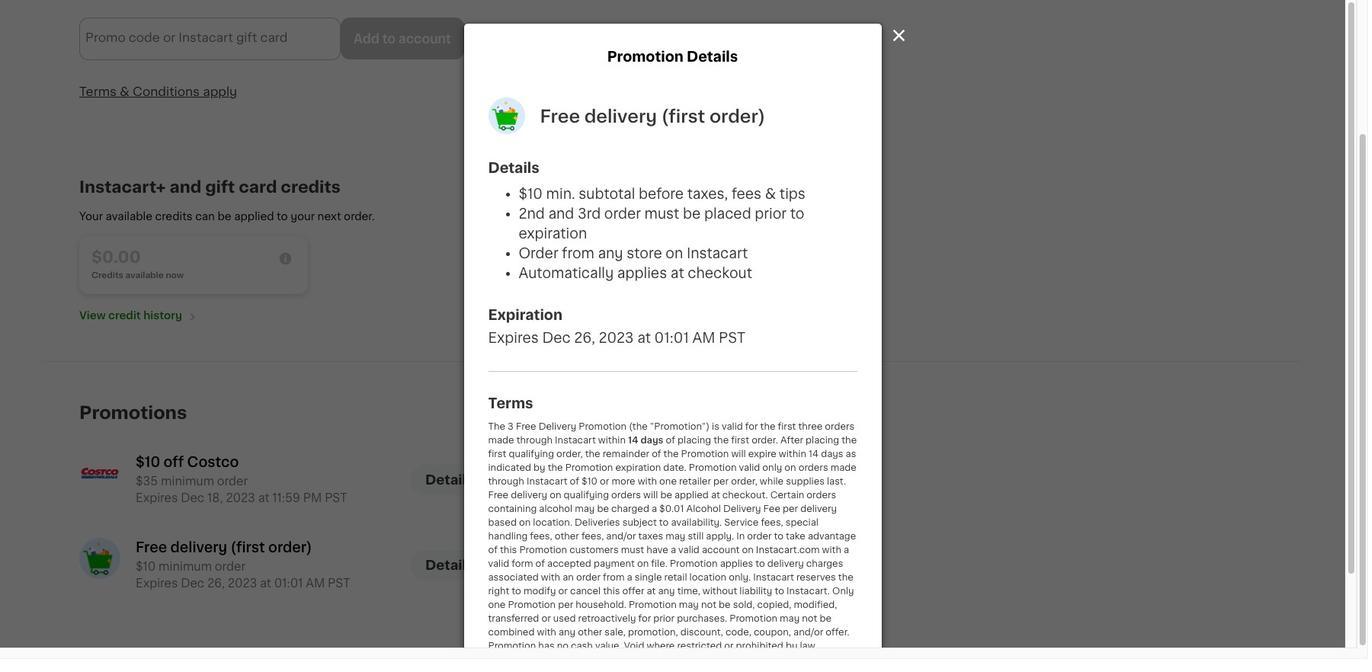 Task type: describe. For each thing, give the bounding box(es) containing it.
instacart down combined
[[488, 656, 529, 660]]

alcohol
[[539, 505, 573, 514]]

single
[[635, 573, 662, 582]]

or left more
[[600, 477, 609, 486]]

1 vertical spatial qualifying
[[564, 491, 609, 500]]

tips
[[780, 187, 806, 201]]

prohibited
[[736, 642, 784, 651]]

through inside the 3 free delivery promotion (the "promotion") is valid for the first three orders made through instacart within
[[517, 436, 553, 445]]

orders down more
[[612, 491, 641, 500]]

orders up supplies
[[799, 463, 829, 473]]

$10 inside of placing the first order. after placing the first qualifying order, the remainder of the promotion will expire within 14 days as indicated by the promotion expiration date. promotion valid only on orders made through instacart of $10 or more with one retailer per order, while supplies last. free delivery on qualifying orders will be applied at checkout. certain orders containing alcohol may be charged a $0.01 alcohol delivery fee per delivery based on location. deliveries subject to availability. service fees, special handling fees, other fees, and/or taxes may still apply. in order to take advantage of this promotion customers must have a valid account on instacart.com with a valid form of accepted payment on file. promotion applies to delivery charges associated with an order from a single retail location only. instacart reserves the right to modify or cancel this offer at any time, without liability to instacart. only one promotion per household. promotion may not be sold, copied, modified, transferred or used retroactively for prior purchases. promotion may not be combined with any other sale, promotion, discount, code, coupon, and/or offer. promotion has no cash value. void where restricted or prohibited by law. instacart is not a retailer or seller. instacart may not be available in
[[582, 477, 598, 486]]

be up deliveries
[[597, 505, 609, 514]]

expiration inside $10 min. subtotal before taxes, fees & tips 2nd and 3rd order must be placed prior to expiration order from any store on instacart automatically applies at checkout
[[519, 227, 587, 241]]

orders down last.
[[807, 491, 837, 500]]

restricted
[[677, 642, 722, 651]]

a left $0.01
[[652, 505, 657, 514]]

promotion up "form"
[[520, 546, 567, 555]]

where
[[647, 642, 675, 651]]

order inside $10 off costco $35 minimum order expires dec 18, 2023 at 11:59 pm pst
[[217, 476, 248, 487]]

apply
[[203, 86, 237, 98]]

on up single
[[637, 560, 649, 569]]

delivery inside the 3 free delivery promotion (the "promotion") is valid for the first three orders made through instacart within
[[539, 422, 577, 431]]

view
[[79, 310, 106, 321]]

0 horizontal spatial first
[[488, 450, 507, 459]]

discount,
[[681, 628, 724, 637]]

free delivery (first order) $10 minimum order expires dec 26, 2023 at 01:01 am pst
[[136, 541, 350, 590]]

your available credits can be applied to your next order.
[[79, 211, 375, 222]]

sold,
[[733, 601, 755, 610]]

as
[[846, 450, 857, 459]]

prior inside $10 min. subtotal before taxes, fees & tips 2nd and 3rd order must be placed prior to expiration order from any store on instacart automatically applies at checkout
[[755, 207, 787, 221]]

1 vertical spatial this
[[603, 587, 620, 596]]

of placing the first order. after placing the first qualifying order, the remainder of the promotion will expire within 14 days as indicated by the promotion expiration date. promotion valid only on orders made through instacart of $10 or more with one retailer per order, while supplies last. free delivery on qualifying orders will be applied at checkout. certain orders containing alcohol may be charged a $0.01 alcohol delivery fee per delivery based on location. deliveries subject to availability. service fees, special handling fees, other fees, and/or taxes may still apply. in order to take advantage of this promotion customers must have a valid account on instacart.com with a valid form of accepted payment on file. promotion applies to delivery charges associated with an order from a single retail location only. instacart reserves the right to modify or cancel this offer at any time, without liability to instacart. only one promotion per household. promotion may not be sold, copied, modified, transferred or used retroactively for prior purchases. promotion may not be combined with any other sale, promotion, discount, code, coupon, and/or offer. promotion has no cash value. void where restricted or prohibited by law. instacart is not a retailer or seller. instacart may not be available in
[[488, 436, 857, 660]]

has
[[539, 642, 555, 651]]

to up copied,
[[775, 587, 785, 596]]

instacart up alcohol
[[527, 477, 568, 486]]

(first for free delivery (first order)
[[662, 108, 706, 125]]

details button for $10 off costco
[[410, 465, 489, 495]]

0 vertical spatial expires
[[488, 332, 539, 346]]

promotion inside the 3 free delivery promotion (the "promotion") is valid for the first three orders made through instacart within
[[579, 422, 627, 431]]

1 horizontal spatial per
[[714, 477, 729, 486]]

2023 inside $10 off costco $35 minimum order expires dec 18, 2023 at 11:59 pm pst
[[226, 493, 255, 504]]

the 3 free delivery promotion (the "promotion") is valid for the first three orders made through instacart within
[[488, 422, 855, 445]]

add to account button
[[341, 18, 464, 60]]

free inside the 3 free delivery promotion (the "promotion") is valid for the first three orders made through instacart within
[[516, 422, 536, 431]]

on right only
[[785, 463, 797, 473]]

available inside $0.00 credits available now
[[125, 271, 164, 280]]

not down modified,
[[802, 614, 818, 624]]

terms for terms & conditions apply
[[79, 86, 117, 98]]

0 vertical spatial available
[[106, 211, 153, 222]]

order
[[519, 247, 559, 261]]

cancel
[[570, 587, 601, 596]]

not up "purchases."
[[701, 601, 717, 610]]

of right "form"
[[536, 560, 545, 569]]

copied,
[[757, 601, 792, 610]]

free inside the "free delivery (first order) $10 minimum order expires dec 26, 2023 at 01:01 am pst"
[[136, 541, 167, 555]]

order right in
[[747, 532, 772, 541]]

fees
[[732, 187, 762, 201]]

1 placing from the left
[[678, 436, 712, 445]]

0 vertical spatial retailer
[[679, 477, 711, 486]]

credit
[[108, 310, 141, 321]]

1 horizontal spatial credits
[[281, 179, 341, 195]]

next
[[318, 211, 341, 222]]

2 placing from the left
[[806, 436, 840, 445]]

0 horizontal spatial per
[[558, 601, 574, 610]]

to up liability on the bottom right
[[756, 560, 765, 569]]

order inside the "free delivery (first order) $10 minimum order expires dec 26, 2023 at 01:01 am pst"
[[215, 561, 246, 572]]

2023 inside the "free delivery (first order) $10 minimum order expires dec 26, 2023 at 01:01 am pst"
[[228, 578, 257, 590]]

$10 inside $10 min. subtotal before taxes, fees & tips 2nd and 3rd order must be placed prior to expiration order from any store on instacart automatically applies at checkout
[[519, 187, 543, 201]]

combined
[[488, 628, 535, 637]]

advantage
[[808, 532, 856, 541]]

after
[[781, 436, 804, 445]]

not down has
[[541, 656, 557, 660]]

orders inside the 3 free delivery promotion (the "promotion") is valid for the first three orders made through instacart within
[[825, 422, 855, 431]]

off
[[164, 456, 184, 469]]

days inside of placing the first order. after placing the first qualifying order, the remainder of the promotion will expire within 14 days as indicated by the promotion expiration date. promotion valid only on orders made through instacart of $10 or more with one retailer per order, while supplies last. free delivery on qualifying orders will be applied at checkout. certain orders containing alcohol may be charged a $0.01 alcohol delivery fee per delivery based on location. deliveries subject to availability. service fees, special handling fees, other fees, and/or taxes may still apply. in order to take advantage of this promotion customers must have a valid account on instacart.com with a valid form of accepted payment on file. promotion applies to delivery charges associated with an order from a single retail location only. instacart reserves the right to modify or cancel this offer at any time, without liability to instacart. only one promotion per household. promotion may not be sold, copied, modified, transferred or used retroactively for prior purchases. promotion may not be combined with any other sale, promotion, discount, code, coupon, and/or offer. promotion has no cash value. void where restricted or prohibited by law. instacart is not a retailer or seller. instacart may not be available in
[[821, 450, 844, 459]]

instacart up liability on the bottom right
[[754, 573, 794, 582]]

14 inside of placing the first order. after placing the first qualifying order, the remainder of the promotion will expire within 14 days as indicated by the promotion expiration date. promotion valid only on orders made through instacart of $10 or more with one retailer per order, while supplies last. free delivery on qualifying orders will be applied at checkout. certain orders containing alcohol may be charged a $0.01 alcohol delivery fee per delivery based on location. deliveries subject to availability. service fees, special handling fees, other fees, and/or taxes may still apply. in order to take advantage of this promotion customers must have a valid account on instacart.com with a valid form of accepted payment on file. promotion applies to delivery charges associated with an order from a single retail location only. instacart reserves the right to modify or cancel this offer at any time, without liability to instacart. only one promotion per household. promotion may not be sold, copied, modified, transferred or used retroactively for prior purchases. promotion may not be combined with any other sale, promotion, discount, code, coupon, and/or offer. promotion has no cash value. void where restricted or prohibited by law. instacart is not a retailer or seller. instacart may not be available in
[[809, 450, 819, 459]]

promotion down sold,
[[730, 614, 778, 624]]

on down in
[[742, 546, 754, 555]]

with down advantage
[[822, 546, 842, 555]]

may up deliveries
[[575, 505, 595, 514]]

history
[[143, 310, 182, 321]]

prior inside of placing the first order. after placing the first qualifying order, the remainder of the promotion will expire within 14 days as indicated by the promotion expiration date. promotion valid only on orders made through instacart of $10 or more with one retailer per order, while supplies last. free delivery on qualifying orders will be applied at checkout. certain orders containing alcohol may be charged a $0.01 alcohol delivery fee per delivery based on location. deliveries subject to availability. service fees, special handling fees, other fees, and/or taxes may still apply. in order to take advantage of this promotion customers must have a valid account on instacart.com with a valid form of accepted payment on file. promotion applies to delivery charges associated with an order from a single retail location only. instacart reserves the right to modify or cancel this offer at any time, without liability to instacart. only one promotion per household. promotion may not be sold, copied, modified, transferred or used retroactively for prior purchases. promotion may not be combined with any other sale, promotion, discount, code, coupon, and/or offer. promotion has no cash value. void where restricted or prohibited by law. instacart is not a retailer or seller. instacart may not be available in
[[654, 614, 675, 624]]

no
[[557, 642, 569, 651]]

$0.00
[[91, 249, 141, 265]]

0 horizontal spatial fees,
[[530, 532, 553, 541]]

gift
[[205, 179, 235, 195]]

purchases.
[[677, 614, 728, 624]]

or left the used
[[542, 614, 551, 624]]

dec inside $10 off costco $35 minimum order expires dec 18, 2023 at 11:59 pm pst
[[181, 493, 204, 504]]

to down $0.01
[[659, 518, 669, 528]]

conditions
[[133, 86, 200, 98]]

to down associated
[[512, 587, 521, 596]]

order) for free delivery (first order) $10 minimum order expires dec 26, 2023 at 01:01 am pst
[[268, 541, 312, 555]]

a down the no
[[559, 656, 564, 660]]

cash
[[571, 642, 593, 651]]

now
[[166, 271, 184, 280]]

view credit history link
[[79, 306, 200, 325]]

of down the handling
[[488, 546, 498, 555]]

credits
[[91, 271, 123, 280]]

of down "14 days"
[[652, 450, 662, 459]]

& inside $10 min. subtotal before taxes, fees & tips 2nd and 3rd order must be placed prior to expiration order from any store on instacart automatically applies at checkout
[[765, 187, 776, 201]]

value.
[[595, 642, 622, 651]]

applies inside of placing the first order. after placing the first qualifying order, the remainder of the promotion will expire within 14 days as indicated by the promotion expiration date. promotion valid only on orders made through instacart of $10 or more with one retailer per order, while supplies last. free delivery on qualifying orders will be applied at checkout. certain orders containing alcohol may be charged a $0.01 alcohol delivery fee per delivery based on location. deliveries subject to availability. service fees, special handling fees, other fees, and/or taxes may still apply. in order to take advantage of this promotion customers must have a valid account on instacart.com with a valid form of accepted payment on file. promotion applies to delivery charges associated with an order from a single retail location only. instacart reserves the right to modify or cancel this offer at any time, without liability to instacart. only one promotion per household. promotion may not be sold, copied, modified, transferred or used retroactively for prior purchases. promotion may not be combined with any other sale, promotion, discount, code, coupon, and/or offer. promotion has no cash value. void where restricted or prohibited by law. instacart is not a retailer or seller. instacart may not be available in
[[720, 560, 754, 569]]

on up alcohol
[[550, 491, 562, 500]]

0 vertical spatial dec
[[543, 332, 571, 346]]

promotion up free delivery (first order)
[[607, 50, 684, 64]]

free delivery (first order)
[[540, 108, 766, 125]]

$10 off costco $35 minimum order expires dec 18, 2023 at 11:59 pm pst
[[136, 456, 347, 504]]

not down restricted on the bottom of page
[[707, 656, 723, 660]]

instacart inside $10 min. subtotal before taxes, fees & tips 2nd and 3rd order must be placed prior to expiration order from any store on instacart automatically applies at checkout
[[687, 247, 748, 261]]

offer.
[[826, 628, 850, 637]]

at inside $10 min. subtotal before taxes, fees & tips 2nd and 3rd order must be placed prior to expiration order from any store on instacart automatically applies at checkout
[[671, 267, 684, 280]]

1 horizontal spatial one
[[660, 477, 677, 486]]

household.
[[576, 601, 627, 610]]

valid down expire
[[739, 463, 760, 473]]

2nd
[[519, 207, 545, 221]]

used
[[553, 614, 576, 624]]

0 vertical spatial order.
[[344, 211, 375, 222]]

be down 'without' on the bottom
[[719, 601, 731, 610]]

be right can
[[218, 211, 232, 222]]

may down copied,
[[780, 614, 800, 624]]

seller.
[[613, 656, 640, 660]]

$0.00 credits available now
[[91, 249, 184, 280]]

0 horizontal spatial this
[[500, 546, 517, 555]]

(the
[[629, 422, 648, 431]]

of up alcohol
[[570, 477, 579, 486]]

$0.01
[[660, 505, 684, 514]]

or down an
[[559, 587, 568, 596]]

0 vertical spatial am
[[693, 332, 716, 346]]

instacart+ and gift card credits
[[79, 179, 341, 195]]

may down "time," on the bottom of page
[[679, 601, 699, 610]]

before
[[639, 187, 684, 201]]

from inside $10 min. subtotal before taxes, fees & tips 2nd and 3rd order must be placed prior to expiration order from any store on instacart automatically applies at checkout
[[562, 247, 595, 261]]

0 horizontal spatial &
[[120, 86, 130, 98]]

with up modify
[[541, 573, 561, 582]]

1 vertical spatial other
[[578, 628, 603, 637]]

promotion up location
[[670, 560, 718, 569]]

your
[[291, 211, 315, 222]]

$10 inside $10 off costco $35 minimum order expires dec 18, 2023 at 11:59 pm pst
[[136, 456, 160, 469]]

taxes
[[639, 532, 663, 541]]

promotion down modify
[[508, 601, 556, 610]]

terms & conditions apply
[[79, 86, 237, 98]]

on inside $10 min. subtotal before taxes, fees & tips 2nd and 3rd order must be placed prior to expiration order from any store on instacart automatically applies at checkout
[[666, 247, 683, 261]]

1 vertical spatial by
[[786, 642, 798, 651]]

instacart.
[[787, 587, 830, 596]]

within inside of placing the first order. after placing the first qualifying order, the remainder of the promotion will expire within 14 days as indicated by the promotion expiration date. promotion valid only on orders made through instacart of $10 or more with one retailer per order, while supplies last. free delivery on qualifying orders will be applied at checkout. certain orders containing alcohol may be charged a $0.01 alcohol delivery fee per delivery based on location. deliveries subject to availability. service fees, special handling fees, other fees, and/or taxes may still apply. in order to take advantage of this promotion customers must have a valid account on instacart.com with a valid form of accepted payment on file. promotion applies to delivery charges associated with an order from a single retail location only. instacart reserves the right to modify or cancel this offer at any time, without liability to instacart. only one promotion per household. promotion may not be sold, copied, modified, transferred or used retroactively for prior purchases. promotion may not be combined with any other sale, promotion, discount, code, coupon, and/or offer. promotion has no cash value. void where restricted or prohibited by law. instacart is not a retailer or seller. instacart may not be available in
[[779, 450, 807, 459]]

delivery inside of placing the first order. after placing the first qualifying order, the remainder of the promotion will expire within 14 days as indicated by the promotion expiration date. promotion valid only on orders made through instacart of $10 or more with one retailer per order, while supplies last. free delivery on qualifying orders will be applied at checkout. certain orders containing alcohol may be charged a $0.01 alcohol delivery fee per delivery based on location. deliveries subject to availability. service fees, special handling fees, other fees, and/or taxes may still apply. in order to take advantage of this promotion customers must have a valid account on instacart.com with a valid form of accepted payment on file. promotion applies to delivery charges associated with an order from a single retail location only. instacart reserves the right to modify or cancel this offer at any time, without liability to instacart. only one promotion per household. promotion may not be sold, copied, modified, transferred or used retroactively for prior purchases. promotion may not be combined with any other sale, promotion, discount, code, coupon, and/or offer. promotion has no cash value. void where restricted or prohibited by law. instacart is not a retailer or seller. instacart may not be available in
[[724, 505, 761, 514]]

promotion down combined
[[488, 642, 536, 651]]

0 horizontal spatial and
[[170, 179, 202, 195]]

$10 inside the "free delivery (first order) $10 minimum order expires dec 26, 2023 at 01:01 am pst"
[[136, 561, 156, 572]]

(first for free delivery (first order) $10 minimum order expires dec 26, 2023 at 01:01 am pst
[[231, 541, 265, 555]]

a down advantage
[[844, 546, 850, 555]]

can
[[195, 211, 215, 222]]

1 vertical spatial will
[[644, 491, 658, 500]]

0 vertical spatial order,
[[557, 450, 583, 459]]

"promotion")
[[650, 422, 710, 431]]

1 vertical spatial per
[[783, 505, 798, 514]]

be down code,
[[725, 656, 737, 660]]

0 horizontal spatial 14
[[628, 436, 639, 445]]

be down modified,
[[820, 614, 832, 624]]

1 vertical spatial one
[[488, 601, 506, 610]]

3
[[508, 422, 514, 431]]

be up $0.01
[[661, 491, 672, 500]]

any inside $10 min. subtotal before taxes, fees & tips 2nd and 3rd order must be placed prior to expiration order from any store on instacart automatically applies at checkout
[[598, 247, 623, 261]]

within inside the 3 free delivery promotion (the "promotion") is valid for the first three orders made through instacart within
[[598, 436, 626, 445]]

costco
[[187, 456, 239, 469]]

may down restricted on the bottom of page
[[685, 656, 705, 660]]

valid up associated
[[488, 560, 510, 569]]

more
[[612, 477, 636, 486]]

promotion up more
[[565, 463, 613, 473]]

availability.
[[671, 518, 722, 528]]

0 vertical spatial and/or
[[606, 532, 636, 541]]

promotion,
[[628, 628, 678, 637]]

at inside $10 off costco $35 minimum order expires dec 18, 2023 at 11:59 pm pst
[[258, 493, 270, 504]]

terms for terms
[[488, 397, 533, 411]]

26, inside the "free delivery (first order) $10 minimum order expires dec 26, 2023 at 01:01 am pst"
[[207, 578, 225, 590]]

1 vertical spatial order,
[[731, 477, 758, 486]]

may left still
[[666, 532, 686, 541]]

1 horizontal spatial 01:01
[[655, 332, 689, 346]]

charges
[[807, 560, 844, 569]]

promotions
[[79, 405, 187, 421]]

am inside the "free delivery (first order) $10 minimum order expires dec 26, 2023 at 01:01 am pst"
[[306, 578, 325, 590]]

to inside button
[[383, 32, 396, 45]]

law.
[[800, 642, 818, 651]]

void
[[624, 642, 645, 651]]

containing
[[488, 505, 537, 514]]

expiration
[[488, 309, 563, 322]]

certain
[[771, 491, 805, 500]]

without
[[703, 587, 738, 596]]

instacart+
[[79, 179, 166, 195]]

on down containing
[[519, 518, 531, 528]]

0 vertical spatial 26,
[[574, 332, 595, 346]]

is inside of placing the first order. after placing the first qualifying order, the remainder of the promotion will expire within 14 days as indicated by the promotion expiration date. promotion valid only on orders made through instacart of $10 or more with one retailer per order, while supplies last. free delivery on qualifying orders will be applied at checkout. certain orders containing alcohol may be charged a $0.01 alcohol delivery fee per delivery based on location. deliveries subject to availability. service fees, special handling fees, other fees, and/or taxes may still apply. in order to take advantage of this promotion customers must have a valid account on instacart.com with a valid form of accepted payment on file. promotion applies to delivery charges associated with an order from a single retail location only. instacart reserves the right to modify or cancel this offer at any time, without liability to instacart. only one promotion per household. promotion may not be sold, copied, modified, transferred or used retroactively for prior purchases. promotion may not be combined with any other sale, promotion, discount, code, coupon, and/or offer. promotion has no cash value. void where restricted or prohibited by law. instacart is not a retailer or seller. instacart may not be available in
[[532, 656, 539, 660]]

01:01 inside the "free delivery (first order) $10 minimum order expires dec 26, 2023 at 01:01 am pst"
[[274, 578, 303, 590]]

have
[[647, 546, 669, 555]]

promotion details
[[607, 50, 738, 64]]

placed
[[704, 207, 752, 221]]



Task type: vqa. For each thing, say whether or not it's contained in the screenshot.
the bottommost "Low"
no



Task type: locate. For each thing, give the bounding box(es) containing it.
$10 min. subtotal before taxes, fees & tips 2nd and 3rd order must be placed prior to expiration order from any store on instacart automatically applies at checkout
[[519, 187, 806, 280]]

pm
[[303, 493, 322, 504]]

order, left remainder
[[557, 450, 583, 459]]

to right the "add"
[[383, 32, 396, 45]]

qualifying up indicated
[[509, 450, 554, 459]]

credits up your
[[281, 179, 341, 195]]

2 details button from the top
[[410, 550, 489, 581]]

promotion down offer
[[629, 601, 677, 610]]

remainder
[[603, 450, 650, 459]]

terms left conditions
[[79, 86, 117, 98]]

one down right
[[488, 601, 506, 610]]

orders
[[825, 422, 855, 431], [799, 463, 829, 473], [612, 491, 641, 500], [807, 491, 837, 500]]

prior
[[755, 207, 787, 221], [654, 614, 675, 624]]

checkout.
[[723, 491, 768, 500]]

minimum inside the "free delivery (first order) $10 minimum order expires dec 26, 2023 at 01:01 am pst"
[[159, 561, 212, 572]]

date.
[[664, 463, 687, 473]]

2 vertical spatial pst
[[328, 578, 350, 590]]

will
[[732, 450, 746, 459], [644, 491, 658, 500]]

0 horizontal spatial (first
[[231, 541, 265, 555]]

0 vertical spatial credits
[[281, 179, 341, 195]]

available down instacart+
[[106, 211, 153, 222]]

0 vertical spatial order)
[[710, 108, 766, 125]]

with
[[638, 477, 657, 486], [822, 546, 842, 555], [541, 573, 561, 582], [537, 628, 557, 637]]

2 vertical spatial available
[[739, 656, 779, 660]]

to
[[383, 32, 396, 45], [790, 207, 805, 221], [277, 211, 288, 222], [659, 518, 669, 528], [774, 532, 784, 541], [756, 560, 765, 569], [512, 587, 521, 596], [775, 587, 785, 596]]

fees, up customers on the bottom
[[582, 532, 604, 541]]

through inside of placing the first order. after placing the first qualifying order, the remainder of the promotion will expire within 14 days as indicated by the promotion expiration date. promotion valid only on orders made through instacart of $10 or more with one retailer per order, while supplies last. free delivery on qualifying orders will be applied at checkout. certain orders containing alcohol may be charged a $0.01 alcohol delivery fee per delivery based on location. deliveries subject to availability. service fees, special handling fees, other fees, and/or taxes may still apply. in order to take advantage of this promotion customers must have a valid account on instacart.com with a valid form of accepted payment on file. promotion applies to delivery charges associated with an order from a single retail location only. instacart reserves the right to modify or cancel this offer at any time, without liability to instacart. only one promotion per household. promotion may not be sold, copied, modified, transferred or used retroactively for prior purchases. promotion may not be combined with any other sale, promotion, discount, code, coupon, and/or offer. promotion has no cash value. void where restricted or prohibited by law. instacart is not a retailer or seller. instacart may not be available in
[[488, 477, 524, 486]]

terms & conditions apply link
[[79, 86, 237, 98]]

only
[[833, 587, 854, 596]]

to inside $10 min. subtotal before taxes, fees & tips 2nd and 3rd order must be placed prior to expiration order from any store on instacart automatically applies at checkout
[[790, 207, 805, 221]]

first up after
[[778, 422, 796, 431]]

a up offer
[[627, 573, 633, 582]]

order inside $10 min. subtotal before taxes, fees & tips 2nd and 3rd order must be placed prior to expiration order from any store on instacart automatically applies at checkout
[[604, 207, 641, 221]]

1 vertical spatial days
[[821, 450, 844, 459]]

accepted
[[547, 560, 592, 569]]

order) for free delivery (first order)
[[710, 108, 766, 125]]

delivery right 3
[[539, 422, 577, 431]]

1 horizontal spatial qualifying
[[564, 491, 609, 500]]

2 vertical spatial any
[[559, 628, 576, 637]]

0 horizontal spatial prior
[[654, 614, 675, 624]]

0 vertical spatial 2023
[[599, 332, 634, 346]]

from inside of placing the first order. after placing the first qualifying order, the remainder of the promotion will expire within 14 days as indicated by the promotion expiration date. promotion valid only on orders made through instacart of $10 or more with one retailer per order, while supplies last. free delivery on qualifying orders will be applied at checkout. certain orders containing alcohol may be charged a $0.01 alcohol delivery fee per delivery based on location. deliveries subject to availability. service fees, special handling fees, other fees, and/or taxes may still apply. in order to take advantage of this promotion customers must have a valid account on instacart.com with a valid form of accepted payment on file. promotion applies to delivery charges associated with an order from a single retail location only. instacart reserves the right to modify or cancel this offer at any time, without liability to instacart. only one promotion per household. promotion may not be sold, copied, modified, transferred or used retroactively for prior purchases. promotion may not be combined with any other sale, promotion, discount, code, coupon, and/or offer. promotion has no cash value. void where restricted or prohibited by law. instacart is not a retailer or seller. instacart may not be available in
[[603, 573, 625, 582]]

expiration inside of placing the first order. after placing the first qualifying order, the remainder of the promotion will expire within 14 days as indicated by the promotion expiration date. promotion valid only on orders made through instacart of $10 or more with one retailer per order, while supplies last. free delivery on qualifying orders will be applied at checkout. certain orders containing alcohol may be charged a $0.01 alcohol delivery fee per delivery based on location. deliveries subject to availability. service fees, special handling fees, other fees, and/or taxes may still apply. in order to take advantage of this promotion customers must have a valid account on instacart.com with a valid form of accepted payment on file. promotion applies to delivery charges associated with an order from a single retail location only. instacart reserves the right to modify or cancel this offer at any time, without liability to instacart. only one promotion per household. promotion may not be sold, copied, modified, transferred or used retroactively for prior purchases. promotion may not be combined with any other sale, promotion, discount, code, coupon, and/or offer. promotion has no cash value. void where restricted or prohibited by law. instacart is not a retailer or seller. instacart may not be available in
[[616, 463, 661, 473]]

and left the gift
[[170, 179, 202, 195]]

with up has
[[537, 628, 557, 637]]

location.
[[533, 518, 573, 528]]

0 vertical spatial details button
[[410, 465, 489, 495]]

1 horizontal spatial fees,
[[582, 532, 604, 541]]

associated
[[488, 573, 539, 582]]

2 horizontal spatial fees,
[[761, 518, 784, 528]]

0 horizontal spatial credits
[[155, 211, 193, 222]]

a right have
[[671, 546, 676, 555]]

expires inside $10 off costco $35 minimum order expires dec 18, 2023 at 11:59 pm pst
[[136, 493, 178, 504]]

within
[[598, 436, 626, 445], [779, 450, 807, 459]]

close modal image
[[889, 26, 908, 45]]

service
[[725, 518, 759, 528]]

1 vertical spatial retailer
[[567, 656, 599, 660]]

location
[[690, 573, 727, 582]]

qualifying
[[509, 450, 554, 459], [564, 491, 609, 500]]

fees, down fee
[[761, 518, 784, 528]]

apply.
[[706, 532, 734, 541]]

delivery
[[539, 422, 577, 431], [724, 505, 761, 514]]

dec inside the "free delivery (first order) $10 minimum order expires dec 26, 2023 at 01:01 am pst"
[[181, 578, 204, 590]]

the inside the 3 free delivery promotion (the "promotion") is valid for the first three orders made through instacart within
[[761, 422, 776, 431]]

from up automatically
[[562, 247, 595, 261]]

days down the (the
[[641, 436, 664, 445]]

instacart inside the 3 free delivery promotion (the "promotion") is valid for the first three orders made through instacart within
[[555, 436, 596, 445]]

None text field
[[79, 18, 341, 60]]

three
[[799, 422, 823, 431]]

0 vertical spatial terms
[[79, 86, 117, 98]]

be inside $10 min. subtotal before taxes, fees & tips 2nd and 3rd order must be placed prior to expiration order from any store on instacart automatically applies at checkout
[[683, 207, 701, 221]]

applied inside of placing the first order. after placing the first qualifying order, the remainder of the promotion will expire within 14 days as indicated by the promotion expiration date. promotion valid only on orders made through instacart of $10 or more with one retailer per order, while supplies last. free delivery on qualifying orders will be applied at checkout. certain orders containing alcohol may be charged a $0.01 alcohol delivery fee per delivery based on location. deliveries subject to availability. service fees, special handling fees, other fees, and/or taxes may still apply. in order to take advantage of this promotion customers must have a valid account on instacart.com with a valid form of accepted payment on file. promotion applies to delivery charges associated with an order from a single retail location only. instacart reserves the right to modify or cancel this offer at any time, without liability to instacart. only one promotion per household. promotion may not be sold, copied, modified, transferred or used retroactively for prior purchases. promotion may not be combined with any other sale, promotion, discount, code, coupon, and/or offer. promotion has no cash value. void where restricted or prohibited by law. instacart is not a retailer or seller. instacart may not be available in
[[675, 491, 709, 500]]

terms up 3
[[488, 397, 533, 411]]

1 horizontal spatial and/or
[[794, 628, 824, 637]]

code,
[[726, 628, 752, 637]]

0 vertical spatial other
[[555, 532, 579, 541]]

account down apply.
[[702, 546, 740, 555]]

1 horizontal spatial expiration
[[616, 463, 661, 473]]

applies down store
[[618, 267, 667, 280]]

other down location.
[[555, 532, 579, 541]]

delivery
[[585, 108, 657, 125], [511, 491, 548, 500], [801, 505, 837, 514], [170, 541, 227, 555], [768, 560, 804, 569]]

expires inside the "free delivery (first order) $10 minimum order expires dec 26, 2023 at 01:01 am pst"
[[136, 578, 178, 590]]

1 horizontal spatial applies
[[720, 560, 754, 569]]

2 vertical spatial expires
[[136, 578, 178, 590]]

available left now
[[125, 271, 164, 280]]

1 vertical spatial 26,
[[207, 578, 225, 590]]

within up remainder
[[598, 436, 626, 445]]

through down indicated
[[488, 477, 524, 486]]

first up indicated
[[488, 450, 507, 459]]

made inside the 3 free delivery promotion (the "promotion") is valid for the first three orders made through instacart within
[[488, 436, 514, 445]]

1 horizontal spatial terms
[[488, 397, 533, 411]]

0 vertical spatial 14
[[628, 436, 639, 445]]

0 horizontal spatial and/or
[[606, 532, 636, 541]]

or down code,
[[725, 642, 734, 651]]

pst inside the "free delivery (first order) $10 minimum order expires dec 26, 2023 at 01:01 am pst"
[[328, 578, 350, 590]]

0 vertical spatial (first
[[662, 108, 706, 125]]

file.
[[651, 560, 668, 569]]

order) inside the "free delivery (first order) $10 minimum order expires dec 26, 2023 at 01:01 am pst"
[[268, 541, 312, 555]]

0 vertical spatial prior
[[755, 207, 787, 221]]

must inside of placing the first order. after placing the first qualifying order, the remainder of the promotion will expire within 14 days as indicated by the promotion expiration date. promotion valid only on orders made through instacart of $10 or more with one retailer per order, while supplies last. free delivery on qualifying orders will be applied at checkout. certain orders containing alcohol may be charged a $0.01 alcohol delivery fee per delivery based on location. deliveries subject to availability. service fees, special handling fees, other fees, and/or taxes may still apply. in order to take advantage of this promotion customers must have a valid account on instacart.com with a valid form of accepted payment on file. promotion applies to delivery charges associated with an order from a single retail location only. instacart reserves the right to modify or cancel this offer at any time, without liability to instacart. only one promotion per household. promotion may not be sold, copied, modified, transferred or used retroactively for prior purchases. promotion may not be combined with any other sale, promotion, discount, code, coupon, and/or offer. promotion has no cash value. void where restricted or prohibited by law. instacart is not a retailer or seller. instacart may not be available in
[[621, 546, 644, 555]]

last.
[[827, 477, 846, 486]]

valid right "promotion")
[[722, 422, 743, 431]]

0 vertical spatial days
[[641, 436, 664, 445]]

is inside the 3 free delivery promotion (the "promotion") is valid for the first three orders made through instacart within
[[712, 422, 720, 431]]

any
[[598, 247, 623, 261], [658, 587, 675, 596], [559, 628, 576, 637]]

details button up right
[[410, 550, 489, 581]]

instacart down the where
[[642, 656, 683, 660]]

1 vertical spatial within
[[779, 450, 807, 459]]

2 horizontal spatial any
[[658, 587, 675, 596]]

1 vertical spatial from
[[603, 573, 625, 582]]

for inside of placing the first order. after placing the first qualifying order, the remainder of the promotion will expire within 14 days as indicated by the promotion expiration date. promotion valid only on orders made through instacart of $10 or more with one retailer per order, while supplies last. free delivery on qualifying orders will be applied at checkout. certain orders containing alcohol may be charged a $0.01 alcohol delivery fee per delivery based on location. deliveries subject to availability. service fees, special handling fees, other fees, and/or taxes may still apply. in order to take advantage of this promotion customers must have a valid account on instacart.com with a valid form of accepted payment on file. promotion applies to delivery charges associated with an order from a single retail location only. instacart reserves the right to modify or cancel this offer at any time, without liability to instacart. only one promotion per household. promotion may not be sold, copied, modified, transferred or used retroactively for prior purchases. promotion may not be combined with any other sale, promotion, discount, code, coupon, and/or offer. promotion has no cash value. void where restricted or prohibited by law. instacart is not a retailer or seller. instacart may not be available in
[[639, 614, 651, 624]]

order. inside of placing the first order. after placing the first qualifying order, the remainder of the promotion will expire within 14 days as indicated by the promotion expiration date. promotion valid only on orders made through instacart of $10 or more with one retailer per order, while supplies last. free delivery on qualifying orders will be applied at checkout. certain orders containing alcohol may be charged a $0.01 alcohol delivery fee per delivery based on location. deliveries subject to availability. service fees, special handling fees, other fees, and/or taxes may still apply. in order to take advantage of this promotion customers must have a valid account on instacart.com with a valid form of accepted payment on file. promotion applies to delivery charges associated with an order from a single retail location only. instacart reserves the right to modify or cancel this offer at any time, without liability to instacart. only one promotion per household. promotion may not be sold, copied, modified, transferred or used retroactively for prior purchases. promotion may not be combined with any other sale, promotion, discount, code, coupon, and/or offer. promotion has no cash value. void where restricted or prohibited by law. instacart is not a retailer or seller. instacart may not be available in
[[752, 436, 778, 445]]

0 horizontal spatial order)
[[268, 541, 312, 555]]

for inside the 3 free delivery promotion (the "promotion") is valid for the first three orders made through instacart within
[[746, 422, 758, 431]]

this
[[500, 546, 517, 555], [603, 587, 620, 596]]

$10
[[519, 187, 543, 201], [136, 456, 160, 469], [582, 477, 598, 486], [136, 561, 156, 572]]

first
[[778, 422, 796, 431], [731, 436, 750, 445], [488, 450, 507, 459]]

am
[[693, 332, 716, 346], [306, 578, 325, 590]]

(first inside the "free delivery (first order) $10 minimum order expires dec 26, 2023 at 01:01 am pst"
[[231, 541, 265, 555]]

customers
[[570, 546, 619, 555]]

0 vertical spatial any
[[598, 247, 623, 261]]

1 vertical spatial applied
[[675, 491, 709, 500]]

order down 18,
[[215, 561, 246, 572]]

in
[[737, 532, 745, 541]]

not
[[701, 601, 717, 610], [802, 614, 818, 624], [541, 656, 557, 660], [707, 656, 723, 660]]

min.
[[546, 187, 575, 201]]

to down tips
[[790, 207, 805, 221]]

14 down the (the
[[628, 436, 639, 445]]

1 details button from the top
[[410, 465, 489, 495]]

deliveries
[[575, 518, 620, 528]]

made inside of placing the first order. after placing the first qualifying order, the remainder of the promotion will expire within 14 days as indicated by the promotion expiration date. promotion valid only on orders made through instacart of $10 or more with one retailer per order, while supplies last. free delivery on qualifying orders will be applied at checkout. certain orders containing alcohol may be charged a $0.01 alcohol delivery fee per delivery based on location. deliveries subject to availability. service fees, special handling fees, other fees, and/or taxes may still apply. in order to take advantage of this promotion customers must have a valid account on instacart.com with a valid form of accepted payment on file. promotion applies to delivery charges associated with an order from a single retail location only. instacart reserves the right to modify or cancel this offer at any time, without liability to instacart. only one promotion per household. promotion may not be sold, copied, modified, transferred or used retroactively for prior purchases. promotion may not be combined with any other sale, promotion, discount, code, coupon, and/or offer. promotion has no cash value. void where restricted or prohibited by law. instacart is not a retailer or seller. instacart may not be available in
[[831, 463, 857, 473]]

for up expire
[[746, 422, 758, 431]]

applied down card
[[234, 211, 274, 222]]

only.
[[729, 573, 751, 582]]

1 horizontal spatial first
[[731, 436, 750, 445]]

1 vertical spatial order)
[[268, 541, 312, 555]]

minimum down 18,
[[159, 561, 212, 572]]

for up promotion, at the left of the page
[[639, 614, 651, 624]]

1 vertical spatial 14
[[809, 450, 819, 459]]

orders right "three"
[[825, 422, 855, 431]]

0 horizontal spatial for
[[639, 614, 651, 624]]

(first
[[662, 108, 706, 125], [231, 541, 265, 555]]

0 horizontal spatial 01:01
[[274, 578, 303, 590]]

automatically
[[519, 267, 614, 280]]

2 vertical spatial dec
[[181, 578, 204, 590]]

modified,
[[794, 601, 837, 610]]

14 down "three"
[[809, 450, 819, 459]]

1 vertical spatial 01:01
[[274, 578, 303, 590]]

first inside the 3 free delivery promotion (the "promotion") is valid for the first three orders made through instacart within
[[778, 422, 796, 431]]

fee
[[764, 505, 781, 514]]

1 horizontal spatial &
[[765, 187, 776, 201]]

modify
[[524, 587, 556, 596]]

available down prohibited
[[739, 656, 779, 660]]

account
[[399, 32, 451, 45], [702, 546, 740, 555]]

qualifying up deliveries
[[564, 491, 609, 500]]

delivery inside the "free delivery (first order) $10 minimum order expires dec 26, 2023 at 01:01 am pst"
[[170, 541, 227, 555]]

$35
[[136, 476, 158, 487]]

take
[[786, 532, 806, 541]]

0 vertical spatial pst
[[719, 332, 746, 346]]

instacart
[[687, 247, 748, 261], [555, 436, 596, 445], [527, 477, 568, 486], [754, 573, 794, 582], [488, 656, 529, 660], [642, 656, 683, 660]]

order up cancel
[[576, 573, 601, 582]]

1 vertical spatial first
[[731, 436, 750, 445]]

and
[[170, 179, 202, 195], [549, 207, 574, 221]]

subtotal
[[579, 187, 635, 201]]

applies inside $10 min. subtotal before taxes, fees & tips 2nd and 3rd order must be placed prior to expiration order from any store on instacart automatically applies at checkout
[[618, 267, 667, 280]]

through
[[517, 436, 553, 445], [488, 477, 524, 486]]

1 horizontal spatial retailer
[[679, 477, 711, 486]]

1 vertical spatial 2023
[[226, 493, 255, 504]]

expires dec 26, 2023 at 01:01 am pst
[[488, 332, 746, 346]]

to left your
[[277, 211, 288, 222]]

promotion right the date. on the bottom of page
[[689, 463, 737, 473]]

indicated
[[488, 463, 531, 473]]

0 vertical spatial first
[[778, 422, 796, 431]]

0 vertical spatial applies
[[618, 267, 667, 280]]

order down subtotal
[[604, 207, 641, 221]]

time,
[[678, 587, 701, 596]]

0 vertical spatial within
[[598, 436, 626, 445]]

valid down still
[[679, 546, 700, 555]]

alcohol
[[687, 505, 721, 514]]

free inside of placing the first order. after placing the first qualifying order, the remainder of the promotion will expire within 14 days as indicated by the promotion expiration date. promotion valid only on orders made through instacart of $10 or more with one retailer per order, while supplies last. free delivery on qualifying orders will be applied at checkout. certain orders containing alcohol may be charged a $0.01 alcohol delivery fee per delivery based on location. deliveries subject to availability. service fees, special handling fees, other fees, and/or taxes may still apply. in order to take advantage of this promotion customers must have a valid account on instacart.com with a valid form of accepted payment on file. promotion applies to delivery charges associated with an order from a single retail location only. instacart reserves the right to modify or cancel this offer at any time, without liability to instacart. only one promotion per household. promotion may not be sold, copied, modified, transferred or used retroactively for prior purchases. promotion may not be combined with any other sale, promotion, discount, code, coupon, and/or offer. promotion has no cash value. void where restricted or prohibited by law. instacart is not a retailer or seller. instacart may not be available in
[[488, 491, 509, 500]]

retailer down cash
[[567, 656, 599, 660]]

1 horizontal spatial (first
[[662, 108, 706, 125]]

1 vertical spatial available
[[125, 271, 164, 280]]

0 horizontal spatial order.
[[344, 211, 375, 222]]

1 horizontal spatial for
[[746, 422, 758, 431]]

available inside of placing the first order. after placing the first qualifying order, the remainder of the promotion will expire within 14 days as indicated by the promotion expiration date. promotion valid only on orders made through instacart of $10 or more with one retailer per order, while supplies last. free delivery on qualifying orders will be applied at checkout. certain orders containing alcohol may be charged a $0.01 alcohol delivery fee per delivery based on location. deliveries subject to availability. service fees, special handling fees, other fees, and/or taxes may still apply. in order to take advantage of this promotion customers must have a valid account on instacart.com with a valid form of accepted payment on file. promotion applies to delivery charges associated with an order from a single retail location only. instacart reserves the right to modify or cancel this offer at any time, without liability to instacart. only one promotion per household. promotion may not be sold, copied, modified, transferred or used retroactively for prior purchases. promotion may not be combined with any other sale, promotion, discount, code, coupon, and/or offer. promotion has no cash value. void where restricted or prohibited by law. instacart is not a retailer or seller. instacart may not be available in
[[739, 656, 779, 660]]

placing
[[678, 436, 712, 445], [806, 436, 840, 445]]

made
[[488, 436, 514, 445], [831, 463, 857, 473]]

11:59
[[272, 493, 300, 504]]

1 vertical spatial for
[[639, 614, 651, 624]]

card
[[239, 179, 277, 195]]

0 vertical spatial qualifying
[[509, 450, 554, 459]]

retroactively
[[578, 614, 636, 624]]

1 horizontal spatial this
[[603, 587, 620, 596]]

1 horizontal spatial will
[[732, 450, 746, 459]]

view credit history
[[79, 310, 182, 321]]

minimum down off
[[161, 476, 214, 487]]

0 vertical spatial 01:01
[[655, 332, 689, 346]]

of down "promotion")
[[666, 436, 676, 445]]

0 horizontal spatial from
[[562, 247, 595, 261]]

promotion
[[607, 50, 684, 64], [579, 422, 627, 431], [681, 450, 729, 459], [565, 463, 613, 473], [689, 463, 737, 473], [520, 546, 567, 555], [670, 560, 718, 569], [508, 601, 556, 610], [629, 601, 677, 610], [730, 614, 778, 624], [488, 642, 536, 651]]

add to account
[[354, 32, 451, 45]]

1 vertical spatial order.
[[752, 436, 778, 445]]

&
[[120, 86, 130, 98], [765, 187, 776, 201]]

or
[[600, 477, 609, 486], [559, 587, 568, 596], [542, 614, 551, 624], [725, 642, 734, 651], [601, 656, 610, 660]]

delivery up the service
[[724, 505, 761, 514]]

still
[[688, 532, 704, 541]]

details button for free delivery (first order)
[[410, 550, 489, 581]]

0 vertical spatial by
[[534, 463, 546, 473]]

sale,
[[605, 628, 626, 637]]

1 horizontal spatial made
[[831, 463, 857, 473]]

per up the used
[[558, 601, 574, 610]]

0 horizontal spatial terms
[[79, 86, 117, 98]]

checkout
[[688, 267, 753, 280]]

1 vertical spatial expires
[[136, 493, 178, 504]]

pst inside $10 off costco $35 minimum order expires dec 18, 2023 at 11:59 pm pst
[[325, 493, 347, 504]]

supplies
[[786, 477, 825, 486]]

1 horizontal spatial order)
[[710, 108, 766, 125]]

1 horizontal spatial from
[[603, 573, 625, 582]]

account inside button
[[399, 32, 451, 45]]

1 vertical spatial any
[[658, 587, 675, 596]]

with right more
[[638, 477, 657, 486]]

promotion up the date. on the bottom of page
[[681, 450, 729, 459]]

days
[[641, 436, 664, 445], [821, 450, 844, 459]]

expiration down remainder
[[616, 463, 661, 473]]

must inside $10 min. subtotal before taxes, fees & tips 2nd and 3rd order must be placed prior to expiration order from any store on instacart automatically applies at checkout
[[645, 207, 680, 221]]

may
[[575, 505, 595, 514], [666, 532, 686, 541], [679, 601, 699, 610], [780, 614, 800, 624], [685, 656, 705, 660]]

1 vertical spatial through
[[488, 477, 524, 486]]

details button up 'based'
[[410, 465, 489, 495]]

2 vertical spatial first
[[488, 450, 507, 459]]

details
[[687, 50, 738, 64], [488, 162, 540, 175], [425, 474, 474, 486], [425, 559, 474, 572]]

placing down "promotion")
[[678, 436, 712, 445]]

valid inside the 3 free delivery promotion (the "promotion") is valid for the first three orders made through instacart within
[[722, 422, 743, 431]]

will up charged
[[644, 491, 658, 500]]

applied
[[234, 211, 274, 222], [675, 491, 709, 500]]

and/or down subject on the left bottom of page
[[606, 532, 636, 541]]

26,
[[574, 332, 595, 346], [207, 578, 225, 590]]

1 vertical spatial made
[[831, 463, 857, 473]]

only
[[763, 463, 783, 473]]

within down after
[[779, 450, 807, 459]]

account right the "add"
[[399, 32, 451, 45]]

order, up checkout.
[[731, 477, 758, 486]]

charged
[[612, 505, 650, 514]]

form
[[512, 560, 533, 569]]

to up the instacart.com
[[774, 532, 784, 541]]

2 vertical spatial 2023
[[228, 578, 257, 590]]

(first down $10 off costco $35 minimum order expires dec 18, 2023 at 11:59 pm pst
[[231, 541, 265, 555]]

available
[[106, 211, 153, 222], [125, 271, 164, 280], [739, 656, 779, 660]]

terms
[[79, 86, 117, 98], [488, 397, 533, 411]]

and inside $10 min. subtotal before taxes, fees & tips 2nd and 3rd order must be placed prior to expiration order from any store on instacart automatically applies at checkout
[[549, 207, 574, 221]]

1 vertical spatial must
[[621, 546, 644, 555]]

minimum inside $10 off costco $35 minimum order expires dec 18, 2023 at 11:59 pm pst
[[161, 476, 214, 487]]

0 vertical spatial applied
[[234, 211, 274, 222]]

at inside the "free delivery (first order) $10 minimum order expires dec 26, 2023 at 01:01 am pst"
[[260, 578, 271, 590]]

or down value.
[[601, 656, 610, 660]]

0 horizontal spatial days
[[641, 436, 664, 445]]

0 vertical spatial &
[[120, 86, 130, 98]]

0 horizontal spatial applied
[[234, 211, 274, 222]]

1 horizontal spatial within
[[779, 450, 807, 459]]

& left conditions
[[120, 86, 130, 98]]

any left store
[[598, 247, 623, 261]]

expiration
[[519, 227, 587, 241], [616, 463, 661, 473]]

0 vertical spatial must
[[645, 207, 680, 221]]

1 vertical spatial &
[[765, 187, 776, 201]]

any down retail on the bottom
[[658, 587, 675, 596]]

0 vertical spatial account
[[399, 32, 451, 45]]

account inside of placing the first order. after placing the first qualifying order, the remainder of the promotion will expire within 14 days as indicated by the promotion expiration date. promotion valid only on orders made through instacart of $10 or more with one retailer per order, while supplies last. free delivery on qualifying orders will be applied at checkout. certain orders containing alcohol may be charged a $0.01 alcohol delivery fee per delivery based on location. deliveries subject to availability. service fees, special handling fees, other fees, and/or taxes may still apply. in order to take advantage of this promotion customers must have a valid account on instacart.com with a valid form of accepted payment on file. promotion applies to delivery charges associated with an order from a single retail location only. instacart reserves the right to modify or cancel this offer at any time, without liability to instacart. only one promotion per household. promotion may not be sold, copied, modified, transferred or used retroactively for prior purchases. promotion may not be combined with any other sale, promotion, discount, code, coupon, and/or offer. promotion has no cash value. void where restricted or prohibited by law. instacart is not a retailer or seller. instacart may not be available in
[[702, 546, 740, 555]]

1 horizontal spatial is
[[712, 422, 720, 431]]

0 vertical spatial per
[[714, 477, 729, 486]]

0 horizontal spatial one
[[488, 601, 506, 610]]

for
[[746, 422, 758, 431], [639, 614, 651, 624]]

this up household.
[[603, 587, 620, 596]]

taxes,
[[688, 187, 728, 201]]

1 vertical spatial and/or
[[794, 628, 824, 637]]

through up indicated
[[517, 436, 553, 445]]

promotion left the (the
[[579, 422, 627, 431]]

1 horizontal spatial any
[[598, 247, 623, 261]]

one down the date. on the bottom of page
[[660, 477, 677, 486]]

0 horizontal spatial expiration
[[519, 227, 587, 241]]

applies up only.
[[720, 560, 754, 569]]

based
[[488, 518, 517, 528]]

0 horizontal spatial applies
[[618, 267, 667, 280]]

payment
[[594, 560, 635, 569]]



